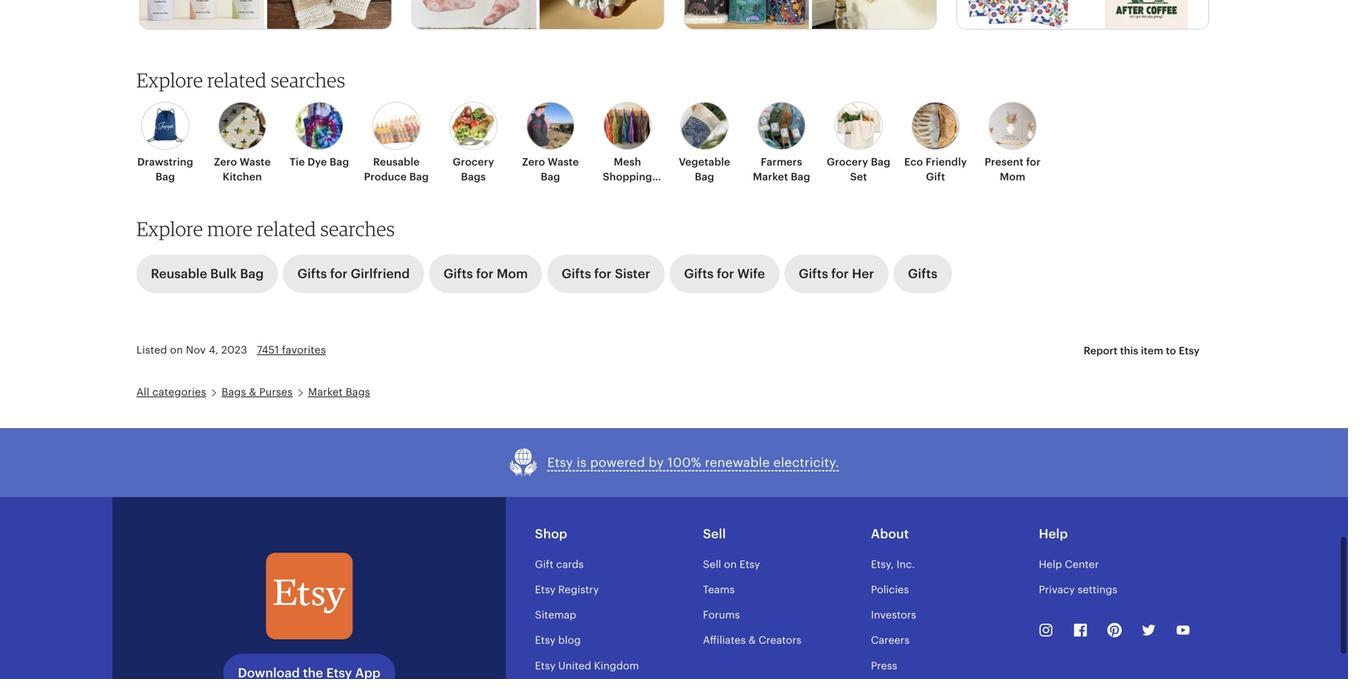 Task type: vqa. For each thing, say whether or not it's contained in the screenshot.
AVATAR BELONGING TO HOUSEOFLH
no



Task type: describe. For each thing, give the bounding box(es) containing it.
creators
[[759, 635, 802, 647]]

etsy registry link
[[535, 584, 599, 596]]

affiliates & creators link
[[703, 635, 802, 647]]

vegetable
[[679, 156, 730, 168]]

etsy for etsy united kingdom
[[535, 660, 556, 672]]

mom for gifts for mom
[[497, 267, 528, 281]]

farmers
[[761, 156, 802, 168]]

reusable produce bag link
[[363, 102, 430, 184]]

0 horizontal spatial bags
[[222, 386, 246, 398]]

wife
[[737, 267, 765, 281]]

categories
[[152, 386, 206, 398]]

explore for explore more related searches
[[136, 217, 203, 241]]

bag for reusable produce bag
[[409, 171, 429, 183]]

grocery bags
[[453, 156, 494, 183]]

gifts for her link
[[784, 255, 889, 293]]

waste for bag
[[548, 156, 579, 168]]

etsy for etsy registry
[[535, 584, 556, 596]]

blog
[[558, 635, 581, 647]]

zero waste kitchen link
[[209, 102, 276, 184]]

for for gifts for wife
[[717, 267, 734, 281]]

shopping
[[603, 171, 652, 183]]

for for gifts for girlfriend
[[330, 267, 348, 281]]

gifts for gifts for mom
[[444, 267, 473, 281]]

etsy blog link
[[535, 635, 581, 647]]

reusable bulk bag
[[151, 267, 264, 281]]

privacy settings
[[1039, 584, 1118, 596]]

searches inside region
[[271, 68, 345, 92]]

girlfriend
[[351, 267, 410, 281]]

all
[[136, 386, 149, 398]]

7451 favorites
[[257, 344, 326, 356]]

tie dye bag
[[290, 156, 349, 168]]

bag inside grocery bag set
[[871, 156, 891, 168]]

zero waste kitchen
[[214, 156, 271, 183]]

sister
[[615, 267, 650, 281]]

gift cards link
[[535, 559, 584, 571]]

1 vertical spatial gift
[[535, 559, 554, 571]]

bag for tie dye bag
[[330, 156, 349, 168]]

etsy,
[[871, 559, 894, 571]]

etsy for etsy blog
[[535, 635, 556, 647]]

sell on etsy link
[[703, 559, 760, 571]]

reusable produce bag
[[364, 156, 429, 183]]

for for gifts for mom
[[476, 267, 494, 281]]

press link
[[871, 660, 897, 672]]

zero waste bag
[[522, 156, 579, 183]]

investors link
[[871, 610, 916, 622]]

present for mom link
[[979, 102, 1046, 184]]

gifts for mom
[[444, 267, 528, 281]]

mom for present for mom
[[1000, 171, 1026, 183]]

friendly
[[926, 156, 967, 168]]

eco friendly gift
[[904, 156, 967, 183]]

bag for farmers market bag
[[791, 171, 810, 183]]

tie
[[290, 156, 305, 168]]

listed
[[136, 344, 167, 356]]

etsy up the forums link
[[740, 559, 760, 571]]

for for gifts for sister
[[594, 267, 612, 281]]

market inside farmers market bag
[[753, 171, 788, 183]]

dye
[[308, 156, 327, 168]]

listed on nov 4, 2023
[[136, 344, 247, 356]]

favorites
[[282, 344, 326, 356]]

gifts for wife link
[[670, 255, 780, 293]]

etsy united kingdom link
[[535, 660, 639, 672]]

explore more related searches
[[136, 217, 395, 241]]

sell on etsy
[[703, 559, 760, 571]]

on for listed
[[170, 344, 183, 356]]

about
[[871, 527, 909, 542]]

report this item to etsy
[[1084, 345, 1200, 357]]

help for help
[[1039, 527, 1068, 542]]

mesh shopping bag
[[603, 156, 652, 197]]

policies link
[[871, 584, 909, 596]]

gifts for girlfriend link
[[283, 255, 424, 293]]

gifts for gifts for wife
[[684, 267, 714, 281]]

kingdom
[[594, 660, 639, 672]]

sell for sell on etsy
[[703, 559, 721, 571]]

explore related searches
[[136, 68, 345, 92]]

gifts for her
[[799, 267, 874, 281]]

bag for zero waste bag
[[541, 171, 560, 183]]

etsy is powered by 100% renewable electricity. button
[[509, 448, 839, 478]]

report
[[1084, 345, 1118, 357]]

report this item to etsy button
[[1072, 337, 1212, 366]]

sitemap link
[[535, 610, 576, 622]]

press
[[871, 660, 897, 672]]

drawstring bag link
[[132, 102, 199, 184]]

privacy settings link
[[1039, 584, 1118, 596]]

tie dye bag link
[[286, 102, 353, 170]]

for for gifts for her
[[831, 267, 849, 281]]

help center
[[1039, 559, 1099, 571]]

her
[[852, 267, 874, 281]]

by
[[649, 456, 664, 470]]

item
[[1141, 345, 1163, 357]]

registry
[[558, 584, 599, 596]]

drawstring bag
[[137, 156, 193, 183]]

farmers market bag link
[[748, 102, 815, 184]]

reusable for produce
[[373, 156, 420, 168]]

bags & purses
[[222, 386, 293, 398]]

vegetable bag
[[679, 156, 730, 183]]

cards
[[556, 559, 584, 571]]

etsy is powered by 100% renewable electricity.
[[547, 456, 839, 470]]

etsy registry
[[535, 584, 599, 596]]



Task type: locate. For each thing, give the bounding box(es) containing it.
bag down shopping
[[618, 185, 637, 197]]

1 zero from the left
[[214, 156, 237, 168]]

5 gifts from the left
[[799, 267, 828, 281]]

4 gifts from the left
[[684, 267, 714, 281]]

renewable
[[705, 456, 770, 470]]

gifts right 'girlfriend'
[[444, 267, 473, 281]]

0 horizontal spatial reusable
[[151, 267, 207, 281]]

zero for bag
[[522, 156, 545, 168]]

bulk
[[210, 267, 237, 281]]

0 horizontal spatial zero
[[214, 156, 237, 168]]

gifts for wife
[[684, 267, 765, 281]]

waste inside zero waste bag
[[548, 156, 579, 168]]

& left 'purses'
[[249, 386, 256, 398]]

zero for kitchen
[[214, 156, 237, 168]]

inc.
[[897, 559, 915, 571]]

produce
[[364, 171, 407, 183]]

grocery bag set link
[[825, 102, 892, 184]]

grocery left zero waste bag
[[453, 156, 494, 168]]

gifts inside gifts for wife 'link'
[[684, 267, 714, 281]]

grocery up set
[[827, 156, 868, 168]]

searches
[[271, 68, 345, 92], [320, 217, 395, 241]]

market down farmers
[[753, 171, 788, 183]]

gifts inside gifts link
[[908, 267, 938, 281]]

sell up "sell on etsy"
[[703, 527, 726, 542]]

explore up reusable bulk bag
[[136, 217, 203, 241]]

gifts link
[[894, 255, 952, 293]]

bag left "eco"
[[871, 156, 891, 168]]

0 horizontal spatial market
[[308, 386, 343, 398]]

waste left mesh
[[548, 156, 579, 168]]

reusable
[[373, 156, 420, 168], [151, 267, 207, 281]]

1 vertical spatial &
[[749, 635, 756, 647]]

sell for sell
[[703, 527, 726, 542]]

zero
[[214, 156, 237, 168], [522, 156, 545, 168]]

grocery bags link
[[440, 102, 507, 184]]

reusable left bulk
[[151, 267, 207, 281]]

4,
[[209, 344, 218, 356]]

shop
[[535, 527, 567, 542]]

purses
[[259, 386, 293, 398]]

zero waste bag link
[[517, 102, 584, 184]]

grocery for bag
[[827, 156, 868, 168]]

etsy, inc.
[[871, 559, 915, 571]]

grocery inside "link"
[[453, 156, 494, 168]]

0 vertical spatial on
[[170, 344, 183, 356]]

gifts for gifts for sister
[[562, 267, 591, 281]]

explore up drawstring bag link on the top left of page
[[136, 68, 203, 92]]

bag left shopping
[[541, 171, 560, 183]]

bags
[[461, 171, 486, 183], [222, 386, 246, 398], [346, 386, 370, 398]]

is
[[577, 456, 587, 470]]

mom inside present for mom
[[1000, 171, 1026, 183]]

6 gifts from the left
[[908, 267, 938, 281]]

to
[[1166, 345, 1176, 357]]

affiliates
[[703, 635, 746, 647]]

bags inside grocery bags
[[461, 171, 486, 183]]

etsy blog
[[535, 635, 581, 647]]

0 vertical spatial explore
[[136, 68, 203, 92]]

gifts inside gifts for mom link
[[444, 267, 473, 281]]

etsy down etsy blog link at the left bottom of the page
[[535, 660, 556, 672]]

gift left cards
[[535, 559, 554, 571]]

related inside region
[[207, 68, 267, 92]]

gifts for gifts for her
[[799, 267, 828, 281]]

policies
[[871, 584, 909, 596]]

0 vertical spatial market
[[753, 171, 788, 183]]

bags for market bags
[[346, 386, 370, 398]]

waste
[[240, 156, 271, 168], [548, 156, 579, 168]]

bag inside tie dye bag link
[[330, 156, 349, 168]]

for inside present for mom
[[1026, 156, 1041, 168]]

gifts down explore more related searches
[[297, 267, 327, 281]]

0 vertical spatial help
[[1039, 527, 1068, 542]]

related
[[207, 68, 267, 92], [257, 217, 316, 241]]

explore for explore related searches
[[136, 68, 203, 92]]

careers link
[[871, 635, 910, 647]]

2 horizontal spatial bags
[[461, 171, 486, 183]]

vegetable bag link
[[671, 102, 738, 184]]

gifts
[[297, 267, 327, 281], [444, 267, 473, 281], [562, 267, 591, 281], [684, 267, 714, 281], [799, 267, 828, 281], [908, 267, 938, 281]]

& for bags
[[249, 386, 256, 398]]

gifts for gifts
[[908, 267, 938, 281]]

mesh
[[614, 156, 641, 168]]

zero right grocery bags
[[522, 156, 545, 168]]

grocery inside grocery bag set
[[827, 156, 868, 168]]

0 vertical spatial searches
[[271, 68, 345, 92]]

gifts for gifts for girlfriend
[[297, 267, 327, 281]]

1 vertical spatial related
[[257, 217, 316, 241]]

0 horizontal spatial &
[[249, 386, 256, 398]]

gift inside eco friendly gift
[[926, 171, 945, 183]]

present
[[985, 156, 1024, 168]]

gifts inside gifts for her link
[[799, 267, 828, 281]]

bag right dye
[[330, 156, 349, 168]]

gifts inside gifts for sister link
[[562, 267, 591, 281]]

bag inside mesh shopping bag
[[618, 185, 637, 197]]

bags for grocery bags
[[461, 171, 486, 183]]

2 gifts from the left
[[444, 267, 473, 281]]

gifts right "her" on the top right of page
[[908, 267, 938, 281]]

grocery for bags
[[453, 156, 494, 168]]

market
[[753, 171, 788, 183], [308, 386, 343, 398]]

reusable inside reusable bulk bag link
[[151, 267, 207, 281]]

1 vertical spatial searches
[[320, 217, 395, 241]]

zero up kitchen
[[214, 156, 237, 168]]

help
[[1039, 527, 1068, 542], [1039, 559, 1062, 571]]

1 vertical spatial sell
[[703, 559, 721, 571]]

1 horizontal spatial waste
[[548, 156, 579, 168]]

help center link
[[1039, 559, 1099, 571]]

zero inside zero waste kitchen
[[214, 156, 237, 168]]

1 vertical spatial help
[[1039, 559, 1062, 571]]

gifts inside gifts for girlfriend link
[[297, 267, 327, 281]]

etsy left is
[[547, 456, 573, 470]]

0 horizontal spatial waste
[[240, 156, 271, 168]]

& for affiliates
[[749, 635, 756, 647]]

bag inside farmers market bag
[[791, 171, 810, 183]]

bag right produce
[[409, 171, 429, 183]]

2 explore from the top
[[136, 217, 203, 241]]

privacy
[[1039, 584, 1075, 596]]

for for present for mom
[[1026, 156, 1041, 168]]

related right more
[[257, 217, 316, 241]]

1 horizontal spatial on
[[724, 559, 737, 571]]

2 grocery from the left
[[827, 156, 868, 168]]

gifts for sister
[[562, 267, 650, 281]]

1 vertical spatial reusable
[[151, 267, 207, 281]]

0 horizontal spatial mom
[[497, 267, 528, 281]]

gift cards
[[535, 559, 584, 571]]

bag down vegetable
[[695, 171, 714, 183]]

3 gifts from the left
[[562, 267, 591, 281]]

& left creators
[[749, 635, 756, 647]]

etsy right to
[[1179, 345, 1200, 357]]

gift down 'friendly'
[[926, 171, 945, 183]]

drawstring
[[137, 156, 193, 168]]

1 waste from the left
[[240, 156, 271, 168]]

settings
[[1078, 584, 1118, 596]]

bag down farmers
[[791, 171, 810, 183]]

etsy up sitemap link
[[535, 584, 556, 596]]

explore
[[136, 68, 203, 92], [136, 217, 203, 241]]

1 horizontal spatial &
[[749, 635, 756, 647]]

reusable inside reusable produce bag
[[373, 156, 420, 168]]

1 vertical spatial explore
[[136, 217, 203, 241]]

mom
[[1000, 171, 1026, 183], [497, 267, 528, 281]]

sell up teams link
[[703, 559, 721, 571]]

1 horizontal spatial reusable
[[373, 156, 420, 168]]

etsy
[[1179, 345, 1200, 357], [547, 456, 573, 470], [740, 559, 760, 571], [535, 584, 556, 596], [535, 635, 556, 647], [535, 660, 556, 672]]

on for sell
[[724, 559, 737, 571]]

0 horizontal spatial on
[[170, 344, 183, 356]]

1 horizontal spatial mom
[[1000, 171, 1026, 183]]

waste up kitchen
[[240, 156, 271, 168]]

teams link
[[703, 584, 735, 596]]

gifts for girlfriend
[[297, 267, 410, 281]]

1 grocery from the left
[[453, 156, 494, 168]]

forums
[[703, 610, 740, 622]]

etsy left blog
[[535, 635, 556, 647]]

bag inside reusable produce bag
[[409, 171, 429, 183]]

0 horizontal spatial grocery
[[453, 156, 494, 168]]

bag inside zero waste bag
[[541, 171, 560, 183]]

0 horizontal spatial gift
[[535, 559, 554, 571]]

1 vertical spatial mom
[[497, 267, 528, 281]]

careers
[[871, 635, 910, 647]]

searches up tie dye bag link in the top of the page
[[271, 68, 345, 92]]

this
[[1120, 345, 1139, 357]]

0 vertical spatial sell
[[703, 527, 726, 542]]

1 gifts from the left
[[297, 267, 327, 281]]

on left nov
[[170, 344, 183, 356]]

waste inside zero waste kitchen
[[240, 156, 271, 168]]

2 waste from the left
[[548, 156, 579, 168]]

gifts left "her" on the top right of page
[[799, 267, 828, 281]]

1 vertical spatial on
[[724, 559, 737, 571]]

reusable bulk bag link
[[136, 255, 278, 293]]

7451 favorites link
[[257, 344, 326, 356]]

on
[[170, 344, 183, 356], [724, 559, 737, 571]]

0 vertical spatial gift
[[926, 171, 945, 183]]

etsy for etsy is powered by 100% renewable electricity.
[[547, 456, 573, 470]]

bag down drawstring
[[156, 171, 175, 183]]

1 explore from the top
[[136, 68, 203, 92]]

market bags link
[[308, 386, 370, 398]]

waste for kitchen
[[240, 156, 271, 168]]

gifts left wife
[[684, 267, 714, 281]]

help for help center
[[1039, 559, 1062, 571]]

bag for reusable bulk bag
[[240, 267, 264, 281]]

grocery
[[453, 156, 494, 168], [827, 156, 868, 168]]

help up help center
[[1039, 527, 1068, 542]]

explore related searches region
[[127, 68, 1221, 213]]

nov
[[186, 344, 206, 356]]

zero inside zero waste bag
[[522, 156, 545, 168]]

bag inside drawstring bag
[[156, 171, 175, 183]]

reusable for bulk
[[151, 267, 207, 281]]

gifts for sister link
[[547, 255, 665, 293]]

farmers market bag
[[753, 156, 810, 183]]

all categories link
[[136, 386, 206, 398]]

for inside 'link'
[[717, 267, 734, 281]]

on up teams link
[[724, 559, 737, 571]]

gifts for mom link
[[429, 255, 542, 293]]

bag for mesh shopping bag
[[618, 185, 637, 197]]

&
[[249, 386, 256, 398], [749, 635, 756, 647]]

1 horizontal spatial grocery
[[827, 156, 868, 168]]

gifts left sister
[[562, 267, 591, 281]]

related up zero waste kitchen "link"
[[207, 68, 267, 92]]

0 vertical spatial related
[[207, 68, 267, 92]]

1 vertical spatial market
[[308, 386, 343, 398]]

etsy, inc. link
[[871, 559, 915, 571]]

kitchen
[[223, 171, 262, 183]]

explore inside region
[[136, 68, 203, 92]]

2 zero from the left
[[522, 156, 545, 168]]

1 horizontal spatial zero
[[522, 156, 545, 168]]

1 sell from the top
[[703, 527, 726, 542]]

eco friendly gift link
[[902, 102, 969, 184]]

teams
[[703, 584, 735, 596]]

help up privacy
[[1039, 559, 1062, 571]]

mesh shopping bag link
[[594, 102, 661, 197]]

2 sell from the top
[[703, 559, 721, 571]]

0 vertical spatial mom
[[1000, 171, 1026, 183]]

1 horizontal spatial bags
[[346, 386, 370, 398]]

bag inside vegetable bag
[[695, 171, 714, 183]]

market bags
[[308, 386, 370, 398]]

present for mom
[[985, 156, 1041, 183]]

1 horizontal spatial gift
[[926, 171, 945, 183]]

1 horizontal spatial market
[[753, 171, 788, 183]]

0 vertical spatial &
[[249, 386, 256, 398]]

7451
[[257, 344, 279, 356]]

0 vertical spatial reusable
[[373, 156, 420, 168]]

searches up the gifts for girlfriend
[[320, 217, 395, 241]]

grocery bag set
[[827, 156, 891, 183]]

bag inside reusable bulk bag link
[[240, 267, 264, 281]]

center
[[1065, 559, 1099, 571]]

bag right bulk
[[240, 267, 264, 281]]

1 help from the top
[[1039, 527, 1068, 542]]

bag
[[330, 156, 349, 168], [871, 156, 891, 168], [156, 171, 175, 183], [409, 171, 429, 183], [541, 171, 560, 183], [695, 171, 714, 183], [791, 171, 810, 183], [618, 185, 637, 197], [240, 267, 264, 281]]

2023
[[221, 344, 247, 356]]

2 help from the top
[[1039, 559, 1062, 571]]

market down favorites
[[308, 386, 343, 398]]

reusable up produce
[[373, 156, 420, 168]]



